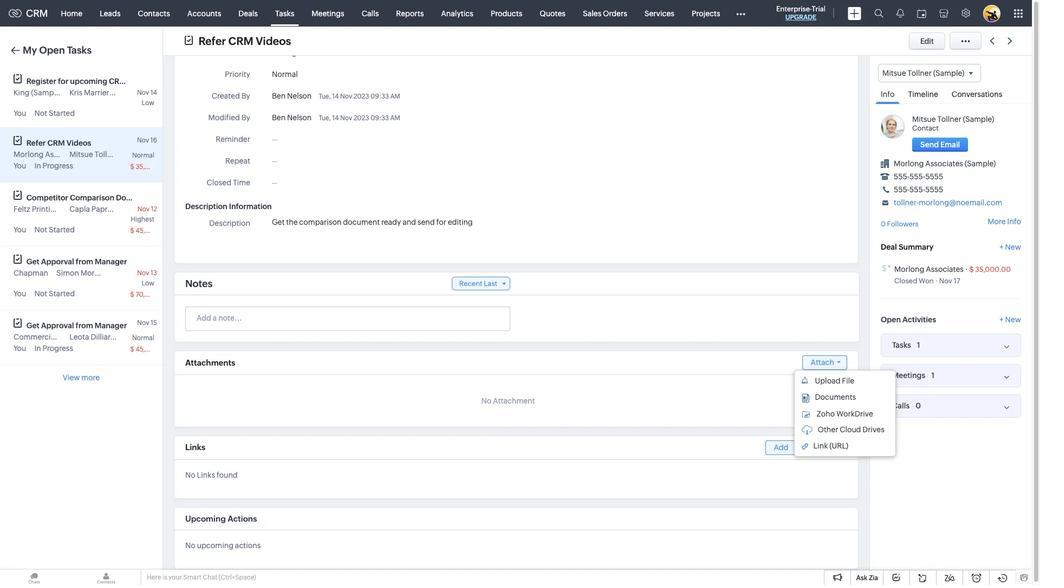 Task type: locate. For each thing, give the bounding box(es) containing it.
not for (sample)
[[34, 109, 47, 118]]

king (sample)
[[14, 88, 62, 97]]

1 vertical spatial mitsue
[[913, 115, 936, 124]]

mitsue tollner (sample) link
[[913, 115, 995, 124]]

15
[[151, 319, 157, 327]]

manager up simon morasca (sample)
[[95, 257, 127, 266]]

for
[[58, 77, 68, 86], [437, 218, 447, 227]]

0 vertical spatial manager
[[95, 257, 127, 266]]

drives
[[863, 425, 885, 434]]

0 vertical spatial ·
[[966, 265, 968, 274]]

(sample) up timeline link
[[934, 69, 965, 78]]

2 vertical spatial normal
[[132, 334, 154, 342]]

(url)
[[830, 442, 849, 450]]

1 vertical spatial in progress
[[34, 162, 73, 170]]

started down the simon on the top of the page
[[49, 289, 75, 298]]

morasca
[[81, 269, 111, 278]]

you
[[14, 109, 26, 118], [14, 162, 26, 170], [14, 225, 26, 234], [14, 289, 26, 298], [14, 344, 26, 353]]

2 tue, 14 nov 2023 09:33 am from the top
[[319, 114, 400, 122]]

from up morasca
[[76, 257, 93, 266]]

closed left time
[[207, 178, 231, 187]]

+ new
[[1000, 243, 1022, 251], [1000, 315, 1022, 324]]

not started down the simon on the top of the page
[[34, 289, 75, 298]]

0 for 0
[[916, 401, 921, 410]]

1 vertical spatial refer
[[26, 139, 46, 147]]

+ new link
[[1000, 243, 1022, 257]]

· right morlong associates link
[[966, 265, 968, 274]]

Add a note... field
[[186, 313, 509, 324]]

$ inside morlong associates · $ 35,000.00 closed won · nov 17
[[970, 265, 974, 274]]

not for printing
[[34, 225, 47, 234]]

0 horizontal spatial 35,000.00
[[136, 163, 169, 171]]

0 vertical spatial nelson
[[287, 92, 312, 100]]

tollner up contact
[[938, 115, 962, 124]]

5555
[[926, 172, 944, 181], [926, 185, 944, 194]]

sales
[[583, 9, 602, 18]]

crm up the status
[[228, 34, 253, 47]]

1 horizontal spatial mitsue tollner (sample)
[[883, 69, 965, 78]]

1 nelson from the top
[[287, 92, 312, 100]]

associates up tollner-morlong@noemail.com
[[926, 159, 964, 168]]

$ down highest
[[130, 227, 134, 235]]

edit button
[[909, 32, 946, 50]]

editing
[[448, 218, 473, 227]]

4 you from the top
[[14, 289, 26, 298]]

0 horizontal spatial refer crm videos
[[26, 139, 91, 147]]

2 not from the top
[[34, 225, 47, 234]]

2 vertical spatial started
[[49, 289, 75, 298]]

3 you from the top
[[14, 225, 26, 234]]

0 vertical spatial 0
[[881, 220, 886, 228]]

0 horizontal spatial mitsue
[[69, 150, 93, 159]]

1 vertical spatial tasks
[[67, 44, 92, 56]]

0 for 0 followers
[[881, 220, 886, 228]]

not started for (sample)
[[34, 109, 75, 118]]

by right the modified
[[242, 113, 250, 122]]

refer crm videos
[[199, 34, 291, 47], [26, 139, 91, 147]]

tasks down home link
[[67, 44, 92, 56]]

mitsue up comparison
[[69, 150, 93, 159]]

mitsue up info link
[[883, 69, 907, 78]]

not down "chapman" on the left of page
[[34, 289, 47, 298]]

1 horizontal spatial 35,000.00
[[976, 265, 1011, 274]]

2 + new from the top
[[1000, 315, 1022, 324]]

associates up 17
[[926, 265, 964, 274]]

normal right priority
[[272, 70, 298, 79]]

tue, for modified by
[[319, 114, 331, 122]]

description down description information
[[209, 219, 250, 228]]

0 vertical spatial tollner
[[908, 69, 932, 78]]

1 new from the top
[[1006, 243, 1022, 251]]

$ 45,000.00 for capla paprocki (sample)
[[130, 227, 169, 235]]

status
[[228, 48, 250, 57]]

normal down nov 15
[[132, 334, 154, 342]]

in down commercial
[[34, 344, 41, 353]]

0 vertical spatial get
[[272, 218, 285, 227]]

(sample) down nov 15
[[117, 333, 148, 341]]

1 vertical spatial upcoming
[[197, 541, 234, 550]]

tollner-
[[894, 198, 919, 207]]

ben right created by
[[272, 92, 286, 100]]

1 vertical spatial normal
[[132, 152, 154, 159]]

not
[[34, 109, 47, 118], [34, 225, 47, 234], [34, 289, 47, 298]]

1 vertical spatial 1
[[932, 371, 935, 380]]

no for attachments
[[482, 397, 492, 405]]

low for kris marrier (sample)
[[142, 99, 154, 107]]

2 horizontal spatial tollner
[[938, 115, 962, 124]]

in progress for mitsue tollner (sample)
[[34, 162, 73, 170]]

new
[[1006, 243, 1022, 251], [1006, 315, 1022, 324]]

associates up competitor
[[45, 150, 83, 159]]

1 ben nelson from the top
[[272, 92, 312, 100]]

nov inside get apporval from manager nov 13
[[137, 269, 149, 277]]

info
[[881, 90, 895, 99], [1008, 218, 1022, 226]]

None button
[[913, 138, 969, 152]]

not down printing at the left top of the page
[[34, 225, 47, 234]]

1 vertical spatial closed
[[895, 277, 918, 285]]

0 vertical spatial ben nelson
[[272, 92, 312, 100]]

5 you from the top
[[14, 344, 26, 353]]

1 vertical spatial tue,
[[319, 114, 331, 122]]

35,000.00 down 16
[[136, 163, 169, 171]]

1 vertical spatial tollner
[[938, 115, 962, 124]]

· right won
[[936, 277, 938, 285]]

videos down tasks link
[[256, 34, 291, 47]]

1 vertical spatial $ 45,000.00
[[130, 346, 169, 353]]

1 09:33 from the top
[[371, 93, 389, 100]]

links left found
[[197, 471, 215, 480]]

contact
[[913, 124, 939, 132]]

2 am from the top
[[390, 114, 400, 122]]

0 vertical spatial info
[[881, 90, 895, 99]]

tasks down open activities on the right bottom of page
[[893, 341, 912, 350]]

accounts link
[[179, 0, 230, 26]]

1 vertical spatial meetings
[[893, 371, 926, 380]]

2 ben nelson from the top
[[272, 113, 312, 122]]

+
[[1000, 243, 1004, 251], [1000, 315, 1004, 324]]

signals image
[[897, 9, 905, 18]]

1 vertical spatial info
[[1008, 218, 1022, 226]]

1 vertical spatial associates
[[926, 159, 964, 168]]

morlong
[[14, 150, 44, 159], [894, 159, 924, 168], [895, 265, 925, 274]]

no upcoming actions
[[185, 541, 261, 550]]

1 not started from the top
[[34, 109, 75, 118]]

not started down feltz printing service
[[34, 225, 75, 234]]

0 vertical spatial ben
[[272, 92, 286, 100]]

no left attachment
[[482, 397, 492, 405]]

crm up kris marrier (sample)
[[109, 77, 126, 86]]

$ 70,000.00
[[130, 291, 168, 299]]

in down morlong associates
[[34, 162, 41, 170]]

$ for leota dilliard (sample)
[[130, 346, 134, 353]]

14
[[151, 89, 157, 96], [332, 93, 339, 100], [332, 114, 339, 122]]

upcoming up marrier in the left of the page
[[70, 77, 107, 86]]

in progress down tasks link
[[272, 48, 311, 57]]

highest
[[131, 216, 154, 223]]

1 tue, 14 nov 2023 09:33 am from the top
[[319, 93, 400, 100]]

get for get the comparison document ready and send for editing
[[272, 218, 285, 227]]

2 tue, from the top
[[319, 114, 331, 122]]

am for modified by
[[390, 114, 400, 122]]

0 vertical spatial 35,000.00
[[136, 163, 169, 171]]

1 am from the top
[[390, 93, 400, 100]]

0 horizontal spatial 1
[[918, 341, 921, 349]]

45,000.00 for capla paprocki (sample)
[[136, 227, 169, 235]]

2023 for modified by
[[354, 114, 369, 122]]

3 not started from the top
[[34, 289, 75, 298]]

ready
[[382, 218, 401, 227]]

progress for mitsue tollner (sample)
[[43, 162, 73, 170]]

capla
[[69, 205, 90, 214]]

get left the
[[272, 218, 285, 227]]

0 vertical spatial new
[[1006, 243, 1022, 251]]

refer down the accounts "link"
[[199, 34, 226, 47]]

trial
[[812, 5, 826, 13]]

1 vertical spatial refer crm videos
[[26, 139, 91, 147]]

progress
[[280, 48, 311, 57], [43, 162, 73, 170], [43, 344, 73, 353]]

1 vertical spatial manager
[[95, 321, 127, 330]]

1 vertical spatial started
[[49, 225, 75, 234]]

in progress for leota dilliard (sample)
[[34, 344, 73, 353]]

add
[[774, 443, 789, 452]]

here
[[147, 574, 161, 582]]

0 vertical spatial 2023
[[354, 93, 369, 100]]

actions
[[235, 541, 261, 550]]

1 horizontal spatial info
[[1008, 218, 1022, 226]]

1 horizontal spatial meetings
[[893, 371, 926, 380]]

description for description information
[[185, 202, 227, 211]]

1 vertical spatial +
[[1000, 315, 1004, 324]]

1 vertical spatial calls
[[893, 402, 910, 410]]

open right my
[[39, 44, 65, 56]]

0 vertical spatial 45,000.00
[[136, 227, 169, 235]]

tollner up timeline link
[[908, 69, 932, 78]]

45,000.00 for leota dilliard (sample)
[[136, 346, 169, 353]]

2 horizontal spatial mitsue
[[913, 115, 936, 124]]

1 by from the top
[[242, 92, 250, 100]]

2 you from the top
[[14, 162, 26, 170]]

2 45,000.00 from the top
[[136, 346, 169, 353]]

progress down press
[[43, 344, 73, 353]]

tollner up comparison
[[95, 150, 119, 159]]

1 vertical spatial by
[[242, 113, 250, 122]]

previous record image
[[990, 37, 995, 44]]

you down "chapman" on the left of page
[[14, 289, 26, 298]]

1 45,000.00 from the top
[[136, 227, 169, 235]]

and
[[403, 218, 416, 227]]

normal up $ 35,000.00 on the left
[[132, 152, 154, 159]]

by right created
[[242, 92, 250, 100]]

0 vertical spatial mitsue
[[883, 69, 907, 78]]

for right register
[[58, 77, 68, 86]]

Mitsue Tollner (Sample) field
[[879, 64, 982, 82]]

1 not from the top
[[34, 109, 47, 118]]

from inside get apporval from manager nov 13
[[76, 257, 93, 266]]

for right send
[[437, 218, 447, 227]]

2 vertical spatial mitsue
[[69, 150, 93, 159]]

view
[[63, 373, 80, 382]]

actions
[[228, 514, 257, 524]]

attachment
[[493, 397, 535, 405]]

crm up morlong associates
[[47, 139, 65, 147]]

1 vertical spatial description
[[209, 219, 250, 228]]

mitsue tollner (sample) contact
[[913, 115, 995, 132]]

products
[[491, 9, 523, 18]]

my open tasks
[[23, 44, 92, 56]]

is
[[163, 574, 167, 582]]

in progress
[[272, 48, 311, 57], [34, 162, 73, 170], [34, 344, 73, 353]]

2 555-555-5555 from the top
[[894, 185, 944, 194]]

1 you from the top
[[14, 109, 26, 118]]

morlong up competitor
[[14, 150, 44, 159]]

by for created by
[[242, 92, 250, 100]]

info right more
[[1008, 218, 1022, 226]]

0 horizontal spatial upcoming
[[70, 77, 107, 86]]

calls left reports at the left of page
[[362, 9, 379, 18]]

1 vertical spatial in
[[34, 162, 41, 170]]

0 vertical spatial + new
[[1000, 243, 1022, 251]]

1 vertical spatial for
[[437, 218, 447, 227]]

associates for morlong associates
[[45, 150, 83, 159]]

get for get approval from manager
[[26, 321, 39, 330]]

0 vertical spatial description
[[185, 202, 227, 211]]

0 horizontal spatial calls
[[362, 9, 379, 18]]

kris marrier (sample)
[[69, 88, 142, 97]]

2 from from the top
[[76, 321, 93, 330]]

timeline
[[909, 90, 939, 99]]

progress down morlong associates
[[43, 162, 73, 170]]

you for commercial press
[[14, 344, 26, 353]]

$ down leota dilliard (sample)
[[130, 346, 134, 353]]

1 vertical spatial 0
[[916, 401, 921, 410]]

$ 45,000.00
[[130, 227, 169, 235], [130, 346, 169, 353]]

0 vertical spatial closed
[[207, 178, 231, 187]]

0 vertical spatial tue,
[[319, 93, 331, 100]]

associates for morlong associates · $ 35,000.00 closed won · nov 17
[[926, 265, 964, 274]]

2 low from the top
[[142, 280, 154, 287]]

2023
[[354, 93, 369, 100], [354, 114, 369, 122]]

associates for morlong associates (sample)
[[926, 159, 964, 168]]

5555 down the morlong associates (sample) link
[[926, 172, 944, 181]]

1
[[918, 341, 921, 349], [932, 371, 935, 380]]

2 09:33 from the top
[[371, 114, 389, 122]]

$ up the document
[[130, 163, 134, 171]]

nov 16
[[137, 137, 157, 144]]

0 vertical spatial refer crm videos
[[199, 34, 291, 47]]

2 horizontal spatial tasks
[[893, 341, 912, 350]]

am for created by
[[390, 93, 400, 100]]

1 vertical spatial 5555
[[926, 185, 944, 194]]

get inside get apporval from manager nov 13
[[26, 257, 39, 266]]

progress for leota dilliard (sample)
[[43, 344, 73, 353]]

you down feltz
[[14, 225, 26, 234]]

morlong up won
[[895, 265, 925, 274]]

not down king (sample)
[[34, 109, 47, 118]]

2 $ 45,000.00 from the top
[[130, 346, 169, 353]]

reminder
[[216, 135, 250, 144]]

started down kris
[[49, 109, 75, 118]]

meetings
[[312, 9, 345, 18], [893, 371, 926, 380]]

(sample)
[[934, 69, 965, 78], [31, 88, 62, 97], [111, 88, 142, 97], [964, 115, 995, 124], [120, 150, 152, 159], [965, 159, 996, 168], [124, 205, 155, 214], [112, 269, 144, 278], [117, 333, 148, 341]]

calls right workdrive
[[893, 402, 910, 410]]

5555 up tollner-morlong@noemail.com link
[[926, 185, 944, 194]]

service
[[61, 205, 87, 214]]

09:33 for created by
[[371, 93, 389, 100]]

2 by from the top
[[242, 113, 250, 122]]

1 started from the top
[[49, 109, 75, 118]]

2 ben from the top
[[272, 113, 286, 122]]

upcoming down the upcoming actions
[[197, 541, 234, 550]]

1 horizontal spatial tollner
[[908, 69, 932, 78]]

1 vertical spatial 35,000.00
[[976, 265, 1011, 274]]

35,000.00 down the + new link
[[976, 265, 1011, 274]]

get the comparison document ready and send for editing
[[272, 218, 473, 227]]

videos up morlong associates
[[66, 139, 91, 147]]

create menu element
[[842, 0, 868, 26]]

progress down tasks link
[[280, 48, 311, 57]]

1 vertical spatial + new
[[1000, 315, 1022, 324]]

45,000.00 down 15
[[136, 346, 169, 353]]

1 vertical spatial 45,000.00
[[136, 346, 169, 353]]

1 vertical spatial no
[[185, 471, 196, 480]]

started for (sample)
[[49, 109, 75, 118]]

(sample) left 13
[[112, 269, 144, 278]]

manager up leota dilliard (sample)
[[95, 321, 127, 330]]

(sample) down 'conversations'
[[964, 115, 995, 124]]

by
[[242, 92, 250, 100], [242, 113, 250, 122]]

$ 35,000.00
[[130, 163, 169, 171]]

$ 45,000.00 down nov 15
[[130, 346, 169, 353]]

1 vertical spatial progress
[[43, 162, 73, 170]]

0 vertical spatial low
[[142, 99, 154, 107]]

ben right modified by
[[272, 113, 286, 122]]

0 vertical spatial 555-555-5555
[[894, 172, 944, 181]]

1 vertical spatial 2023
[[354, 114, 369, 122]]

0 vertical spatial calls
[[362, 9, 379, 18]]

no
[[482, 397, 492, 405], [185, 471, 196, 480], [185, 541, 196, 550]]

morlong for morlong associates
[[14, 150, 44, 159]]

description for description
[[209, 219, 250, 228]]

2 vertical spatial tollner
[[95, 150, 119, 159]]

0 horizontal spatial ·
[[936, 277, 938, 285]]

tue, for created by
[[319, 93, 331, 100]]

1 vertical spatial tue, 14 nov 2023 09:33 am
[[319, 114, 400, 122]]

0 vertical spatial morlong
[[14, 150, 44, 159]]

attachments
[[185, 358, 235, 367]]

1 horizontal spatial tasks
[[275, 9, 294, 18]]

morlong associates (sample)
[[894, 159, 996, 168]]

3 started from the top
[[49, 289, 75, 298]]

no for links
[[185, 471, 196, 480]]

refer crm videos up morlong associates
[[26, 139, 91, 147]]

description down the closed time
[[185, 202, 227, 211]]

1 vertical spatial nelson
[[287, 113, 312, 122]]

in progress down morlong associates
[[34, 162, 73, 170]]

morlong up "tollner-"
[[894, 159, 924, 168]]

0 vertical spatial $ 45,000.00
[[130, 227, 169, 235]]

ben for created by
[[272, 92, 286, 100]]

not started down king (sample)
[[34, 109, 75, 118]]

ben for modified by
[[272, 113, 286, 122]]

you down morlong associates
[[14, 162, 26, 170]]

competitor comparison document nov 12
[[26, 193, 157, 213]]

refer up morlong associates
[[26, 139, 46, 147]]

0 horizontal spatial 0
[[881, 220, 886, 228]]

1 low from the top
[[142, 99, 154, 107]]

no left found
[[185, 471, 196, 480]]

no down the upcoming
[[185, 541, 196, 550]]

0 vertical spatial +
[[1000, 243, 1004, 251]]

get up commercial
[[26, 321, 39, 330]]

mitsue tollner (sample) down nov 16
[[69, 150, 152, 159]]

1 tue, from the top
[[319, 93, 331, 100]]

(sample) inside field
[[934, 69, 965, 78]]

comparison
[[70, 193, 114, 202]]

nelson for created by
[[287, 92, 312, 100]]

1 from from the top
[[76, 257, 93, 266]]

555-
[[894, 172, 910, 181], [910, 172, 926, 181], [894, 185, 910, 194], [910, 185, 926, 194]]

associates inside morlong associates · $ 35,000.00 closed won · nov 17
[[926, 265, 964, 274]]

products link
[[482, 0, 531, 26]]

1 $ 45,000.00 from the top
[[130, 227, 169, 235]]

0
[[881, 220, 886, 228], [916, 401, 921, 410]]

2 nelson from the top
[[287, 113, 312, 122]]

2 not started from the top
[[34, 225, 75, 234]]

1 ben from the top
[[272, 92, 286, 100]]

in right the status
[[272, 48, 279, 57]]

low up $ 70,000.00
[[142, 280, 154, 287]]

normal for leota dilliard (sample)
[[132, 334, 154, 342]]

2 started from the top
[[49, 225, 75, 234]]

3 not from the top
[[34, 289, 47, 298]]

tasks right deals link
[[275, 9, 294, 18]]

1 2023 from the top
[[354, 93, 369, 100]]

1 horizontal spatial closed
[[895, 277, 918, 285]]

am
[[390, 93, 400, 100], [390, 114, 400, 122]]

09:33 for modified by
[[371, 114, 389, 122]]

low down webinars
[[142, 99, 154, 107]]

(sample) down nov 16
[[120, 150, 152, 159]]

45,000.00 down highest
[[136, 227, 169, 235]]

1 vertical spatial ·
[[936, 277, 938, 285]]

manager
[[95, 257, 127, 266], [95, 321, 127, 330]]

0 vertical spatial meetings
[[312, 9, 345, 18]]

you down king
[[14, 109, 26, 118]]

my
[[23, 44, 37, 56]]

14 for created by
[[332, 93, 339, 100]]

2 2023 from the top
[[354, 114, 369, 122]]

1 vertical spatial morlong
[[894, 159, 924, 168]]

from up leota
[[76, 321, 93, 330]]

created by
[[212, 92, 250, 100]]

activities
[[903, 315, 937, 324]]

morlong associates link
[[895, 265, 964, 274]]

nov
[[137, 89, 149, 96], [340, 93, 352, 100], [340, 114, 352, 122], [137, 137, 149, 144], [138, 205, 150, 213], [137, 269, 149, 277], [940, 277, 953, 285], [137, 319, 149, 327]]

upcoming
[[185, 514, 226, 524]]

closed left won
[[895, 277, 918, 285]]

manager inside get apporval from manager nov 13
[[95, 257, 127, 266]]

you down commercial
[[14, 344, 26, 353]]

2 vertical spatial in progress
[[34, 344, 73, 353]]

tollner-morlong@noemail.com
[[894, 198, 1003, 207]]

1 vertical spatial get
[[26, 257, 39, 266]]

mitsue tollner (sample) up timeline link
[[883, 69, 965, 78]]

(ctrl+space)
[[219, 574, 256, 582]]

open left activities at the right of the page
[[881, 315, 901, 324]]

refer crm videos up the status
[[199, 34, 291, 47]]

profile image
[[984, 5, 1001, 22]]

$ left 70,000.00
[[130, 291, 134, 299]]

2 vertical spatial not
[[34, 289, 47, 298]]

1 vertical spatial low
[[142, 280, 154, 287]]



Task type: vqa. For each thing, say whether or not it's contained in the screenshot.
'Comparison'
yes



Task type: describe. For each thing, give the bounding box(es) containing it.
commercial press
[[14, 333, 77, 341]]

analytics link
[[433, 0, 482, 26]]

attach
[[811, 358, 835, 367]]

tollner-morlong@noemail.com link
[[894, 198, 1003, 207]]

tue, 14 nov 2023 09:33 am for created by
[[319, 93, 400, 100]]

nov 15
[[137, 319, 157, 327]]

morlong@noemail.com
[[919, 198, 1003, 207]]

you for king (sample)
[[14, 109, 26, 118]]

services
[[645, 9, 675, 18]]

1 horizontal spatial videos
[[256, 34, 291, 47]]

search element
[[868, 0, 891, 27]]

1 for tasks
[[918, 341, 921, 349]]

other
[[818, 425, 839, 434]]

send
[[418, 218, 435, 227]]

$ for capla paprocki (sample)
[[130, 227, 134, 235]]

from for apporval
[[76, 257, 93, 266]]

create menu image
[[848, 7, 862, 20]]

normal for mitsue tollner (sample)
[[132, 152, 154, 159]]

you for morlong associates
[[14, 162, 26, 170]]

zoho
[[817, 410, 835, 418]]

calendar image
[[918, 9, 927, 18]]

1 555-555-5555 from the top
[[894, 172, 944, 181]]

dilliard
[[91, 333, 115, 341]]

by for modified by
[[242, 113, 250, 122]]

simon
[[56, 269, 79, 278]]

morlong inside morlong associates · $ 35,000.00 closed won · nov 17
[[895, 265, 925, 274]]

services link
[[636, 0, 683, 26]]

capla paprocki (sample)
[[69, 205, 155, 214]]

get for get apporval from manager nov 13
[[26, 257, 39, 266]]

more
[[988, 218, 1006, 226]]

upload file
[[815, 377, 855, 385]]

document
[[343, 218, 380, 227]]

more info
[[988, 218, 1022, 226]]

crm inside the register for upcoming crm webinars nov 14
[[109, 77, 126, 86]]

0 horizontal spatial info
[[881, 90, 895, 99]]

tollner inside the mitsue tollner (sample) field
[[908, 69, 932, 78]]

0 horizontal spatial meetings
[[312, 9, 345, 18]]

upgrade
[[786, 14, 817, 21]]

conversations
[[952, 90, 1003, 99]]

view more
[[63, 373, 100, 382]]

Other Modules field
[[729, 5, 753, 22]]

nov inside morlong associates · $ 35,000.00 closed won · nov 17
[[940, 277, 953, 285]]

crm left home link
[[26, 8, 48, 19]]

ask zia
[[857, 575, 879, 582]]

(sample) up morlong@noemail.com
[[965, 159, 996, 168]]

from for approval
[[76, 321, 93, 330]]

leads
[[100, 9, 121, 18]]

1 horizontal spatial for
[[437, 218, 447, 227]]

ben nelson for modified by
[[272, 113, 312, 122]]

get apporval from manager nov 13
[[26, 257, 157, 277]]

0 vertical spatial in progress
[[272, 48, 311, 57]]

edit
[[921, 37, 934, 45]]

2 5555 from the top
[[926, 185, 944, 194]]

14 inside the register for upcoming crm webinars nov 14
[[151, 89, 157, 96]]

2 new from the top
[[1006, 315, 1022, 324]]

0 vertical spatial open
[[39, 44, 65, 56]]

projects
[[692, 9, 721, 18]]

mitsue tollner (sample) inside field
[[883, 69, 965, 78]]

1 vertical spatial videos
[[66, 139, 91, 147]]

manager for get approval from manager
[[95, 321, 127, 330]]

file
[[842, 377, 855, 385]]

1 horizontal spatial refer crm videos
[[199, 34, 291, 47]]

search image
[[875, 9, 884, 18]]

nov inside the register for upcoming crm webinars nov 14
[[137, 89, 149, 96]]

for inside the register for upcoming crm webinars nov 14
[[58, 77, 68, 86]]

deal
[[881, 243, 897, 251]]

0 followers
[[881, 220, 919, 228]]

reports
[[396, 9, 424, 18]]

upcoming inside the register for upcoming crm webinars nov 14
[[70, 77, 107, 86]]

webinars
[[128, 77, 162, 86]]

1 + from the top
[[1000, 243, 1004, 251]]

nov inside competitor comparison document nov 12
[[138, 205, 150, 213]]

information
[[229, 202, 272, 211]]

upcoming actions
[[185, 514, 257, 524]]

reports link
[[388, 0, 433, 26]]

0 horizontal spatial refer
[[26, 139, 46, 147]]

more info link
[[988, 218, 1022, 226]]

feltz printing service
[[14, 205, 87, 214]]

no links found
[[185, 471, 238, 480]]

found
[[217, 471, 238, 480]]

time
[[233, 178, 250, 187]]

contacts image
[[72, 570, 140, 585]]

manager for get apporval from manager nov 13
[[95, 257, 127, 266]]

orders
[[603, 9, 628, 18]]

1 horizontal spatial calls
[[893, 402, 910, 410]]

zoho workdrive
[[817, 410, 874, 418]]

chat
[[203, 574, 217, 582]]

description information
[[185, 202, 272, 211]]

enterprise-
[[777, 5, 812, 13]]

2 vertical spatial no
[[185, 541, 196, 550]]

document
[[116, 193, 154, 202]]

mitsue inside field
[[883, 69, 907, 78]]

signals element
[[891, 0, 911, 27]]

1 vertical spatial mitsue tollner (sample)
[[69, 150, 152, 159]]

sales orders link
[[575, 0, 636, 26]]

morlong associates
[[14, 150, 83, 159]]

14 for modified by
[[332, 114, 339, 122]]

0 vertical spatial in
[[272, 48, 279, 57]]

modified by
[[208, 113, 250, 122]]

morlong associates (sample) link
[[894, 159, 996, 168]]

contacts
[[138, 9, 170, 18]]

followers
[[888, 220, 919, 228]]

register
[[26, 77, 56, 86]]

morlong associates · $ 35,000.00 closed won · nov 17
[[895, 265, 1011, 285]]

repeat
[[225, 157, 250, 165]]

16
[[150, 137, 157, 144]]

tue, 14 nov 2023 09:33 am for modified by
[[319, 114, 400, 122]]

2 vertical spatial tasks
[[893, 341, 912, 350]]

tasks link
[[267, 0, 303, 26]]

(sample) inside mitsue tollner (sample) contact
[[964, 115, 995, 124]]

0 vertical spatial progress
[[280, 48, 311, 57]]

started for printing
[[49, 225, 75, 234]]

chats image
[[0, 570, 68, 585]]

1 horizontal spatial ·
[[966, 265, 968, 274]]

(sample) down register
[[31, 88, 62, 97]]

contacts link
[[129, 0, 179, 26]]

0 horizontal spatial tollner
[[95, 150, 119, 159]]

2 + from the top
[[1000, 315, 1004, 324]]

closed inside morlong associates · $ 35,000.00 closed won · nov 17
[[895, 277, 918, 285]]

simon morasca (sample)
[[56, 269, 144, 278]]

$ for simon morasca (sample)
[[130, 291, 134, 299]]

your
[[169, 574, 182, 582]]

you for feltz printing service
[[14, 225, 26, 234]]

ask
[[857, 575, 868, 582]]

link
[[814, 442, 828, 450]]

1 5555 from the top
[[926, 172, 944, 181]]

deal summary
[[881, 243, 934, 251]]

quotes
[[540, 9, 566, 18]]

low for simon morasca (sample)
[[142, 280, 154, 287]]

you for chapman
[[14, 289, 26, 298]]

paprocki
[[91, 205, 122, 214]]

nelson for modified by
[[287, 113, 312, 122]]

profile element
[[977, 0, 1008, 26]]

in for mitsue tollner (sample)
[[34, 162, 41, 170]]

not started for printing
[[34, 225, 75, 234]]

(sample) up highest
[[124, 205, 155, 214]]

12
[[151, 205, 157, 213]]

meetings link
[[303, 0, 353, 26]]

1 horizontal spatial upcoming
[[197, 541, 234, 550]]

morlong for morlong associates (sample)
[[894, 159, 924, 168]]

leota
[[69, 333, 89, 341]]

no attachment
[[482, 397, 535, 405]]

apporval
[[41, 257, 74, 266]]

ben nelson for created by
[[272, 92, 312, 100]]

2023 for created by
[[354, 93, 369, 100]]

0 vertical spatial links
[[185, 443, 205, 452]]

projects link
[[683, 0, 729, 26]]

$ for mitsue tollner (sample)
[[130, 163, 134, 171]]

other cloud drives
[[818, 425, 885, 434]]

35,000.00 inside morlong associates · $ 35,000.00 closed won · nov 17
[[976, 265, 1011, 274]]

$ 45,000.00 for leota dilliard (sample)
[[130, 346, 169, 353]]

1 + new from the top
[[1000, 243, 1022, 251]]

17
[[954, 277, 961, 285]]

quotes link
[[531, 0, 575, 26]]

1 vertical spatial open
[[881, 315, 901, 324]]

mitsue inside mitsue tollner (sample) contact
[[913, 115, 936, 124]]

recent
[[460, 280, 483, 288]]

modified
[[208, 113, 240, 122]]

next record image
[[1008, 37, 1015, 44]]

(sample) down webinars
[[111, 88, 142, 97]]

smart
[[183, 574, 202, 582]]

notes
[[185, 278, 213, 289]]

1 horizontal spatial refer
[[199, 34, 226, 47]]

attach link
[[802, 356, 848, 370]]

0 vertical spatial normal
[[272, 70, 298, 79]]

the
[[286, 218, 298, 227]]

1 for meetings
[[932, 371, 935, 380]]

deals link
[[230, 0, 267, 26]]

in for leota dilliard (sample)
[[34, 344, 41, 353]]

tollner inside mitsue tollner (sample) contact
[[938, 115, 962, 124]]

kris
[[69, 88, 82, 97]]

manage link
[[802, 441, 848, 455]]

1 vertical spatial links
[[197, 471, 215, 480]]

workdrive
[[837, 410, 874, 418]]



